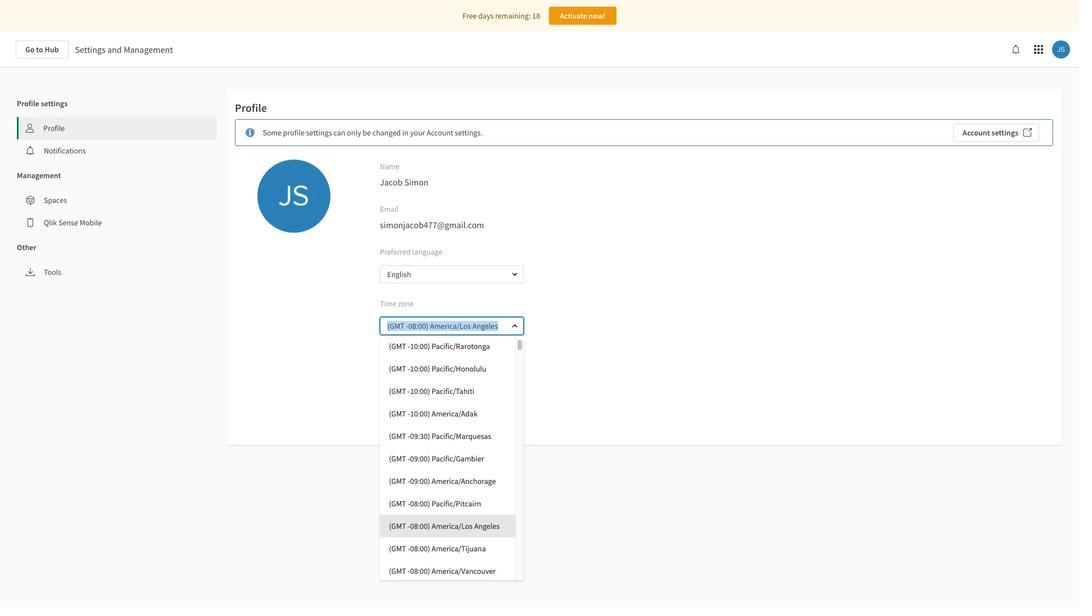 Task type: describe. For each thing, give the bounding box(es) containing it.
profile settings
[[17, 98, 68, 109]]

- for (gmt -08:00) america/tijuana
[[408, 544, 410, 554]]

list box containing (gmt -10:00) pacific/rarotonga
[[380, 335, 524, 582]]

(gmt for (gmt -08:00) america/vancouver
[[389, 566, 406, 576]]

(gmt -08:00) america/vancouver
[[389, 566, 496, 576]]

settings.
[[455, 128, 483, 138]]

18
[[532, 11, 540, 21]]

pacific/honolulu
[[432, 364, 487, 374]]

and
[[107, 44, 122, 55]]

changed
[[373, 128, 401, 138]]

09:00) for pacific/gambier
[[410, 454, 430, 464]]

10:00) for pacific/tahiti
[[410, 386, 430, 396]]

2 horizontal spatial profile
[[235, 101, 267, 115]]

mobile
[[80, 218, 102, 228]]

some profile settings can only be changed in your account settings.
[[263, 128, 483, 138]]

- for (gmt -09:00) pacific/gambier
[[408, 454, 410, 464]]

- for (gmt -10:00) pacific/honolulu
[[408, 364, 410, 374]]

be
[[363, 128, 371, 138]]

1 account from the left
[[427, 128, 453, 138]]

name
[[380, 161, 400, 171]]

spaces
[[44, 195, 67, 205]]

america/tijuana
[[432, 544, 486, 554]]

in
[[402, 128, 409, 138]]

show
[[413, 407, 431, 417]]

other
[[17, 242, 36, 252]]

qlik sense mobile
[[44, 218, 102, 228]]

america/adak
[[432, 409, 478, 419]]

message
[[464, 407, 493, 417]]

days
[[478, 11, 494, 21]]

(gmt for (gmt -10:00) america/adak
[[389, 409, 406, 419]]

(gmt -09:30) pacific/marquesas
[[389, 431, 491, 441]]

alert containing some profile settings can only be changed in your account settings.
[[235, 119, 1054, 146]]

angeles
[[474, 521, 500, 531]]

can
[[334, 128, 345, 138]]

09:00) for america/anchorage
[[410, 476, 430, 486]]

preferred
[[380, 247, 411, 257]]

settings for regional settings for creating apps
[[410, 350, 436, 361]]

zone
[[398, 299, 414, 309]]

jacob simon image
[[1052, 40, 1070, 58]]

(gmt for (gmt -10:00) pacific/rarotonga
[[389, 341, 406, 351]]

(gmt -10:00) america/adak
[[389, 409, 478, 419]]

to
[[36, 44, 43, 55]]

09:30)
[[410, 431, 430, 441]]

(gmt for (gmt -08:00) pacific/pitcairn
[[389, 499, 406, 509]]

america/anchorage
[[432, 476, 496, 486]]

(gmt -10:00) pacific/rarotonga
[[389, 341, 490, 351]]

- for (gmt -09:00) america/anchorage
[[408, 476, 410, 486]]

tools
[[44, 267, 61, 277]]

(gmt for (gmt -10:00) pacific/honolulu
[[389, 364, 406, 374]]

close image
[[512, 323, 518, 330]]

america/vancouver
[[432, 566, 496, 576]]

simon
[[404, 177, 429, 188]]

welcome
[[433, 407, 462, 417]]

email
[[380, 204, 399, 214]]

qlik sense mobile link
[[17, 211, 217, 234]]

some
[[263, 128, 282, 138]]

go
[[25, 44, 35, 55]]

08:00) for pacific/pitcairn
[[410, 499, 430, 509]]

notifications
[[44, 146, 86, 156]]

regional settings for creating apps
[[380, 350, 493, 361]]

spaces link
[[17, 189, 217, 211]]

pacific/rarotonga
[[432, 341, 490, 351]]

1 open image from the top
[[512, 271, 518, 278]]

10:00) for america/adak
[[410, 409, 430, 419]]



Task type: locate. For each thing, give the bounding box(es) containing it.
1 09:00) from the top
[[410, 454, 430, 464]]

america/los
[[432, 521, 473, 531]]

free days remaining: 18
[[463, 11, 540, 21]]

- for (gmt -08:00) america/los angeles
[[408, 521, 410, 531]]

2 - from the top
[[408, 364, 410, 374]]

- down regional on the left
[[408, 364, 410, 374]]

1 vertical spatial 09:00)
[[410, 476, 430, 486]]

0 vertical spatial management
[[124, 44, 173, 55]]

- for (gmt -08:00) pacific/pitcairn
[[408, 499, 410, 509]]

jacob simon image
[[257, 160, 331, 233]]

settings inside "link"
[[992, 128, 1019, 138]]

10:00) for pacific/honolulu
[[410, 364, 430, 374]]

alert
[[235, 119, 1054, 146]]

free
[[463, 11, 477, 21]]

08:00) down (gmt -08:00) pacific/pitcairn
[[410, 521, 430, 531]]

open image up "close" icon
[[512, 271, 518, 278]]

- for (gmt -08:00) america/vancouver
[[408, 566, 410, 576]]

10:00) left for
[[410, 341, 430, 351]]

profile
[[283, 128, 305, 138]]

2 account from the left
[[963, 128, 990, 138]]

account settings link
[[954, 124, 1040, 142]]

9 - from the top
[[408, 521, 410, 531]]

open image down "close" icon
[[512, 375, 518, 381]]

1 08:00) from the top
[[410, 499, 430, 509]]

2 09:00) from the top
[[410, 476, 430, 486]]

preferred language
[[380, 247, 443, 257]]

08:00) down (gmt -08:00) america/tijuana
[[410, 566, 430, 576]]

2 open image from the top
[[512, 375, 518, 381]]

tools link
[[17, 261, 217, 283]]

08:00) up (gmt -08:00) america/vancouver
[[410, 544, 430, 554]]

10:00)
[[410, 341, 430, 351], [410, 364, 430, 374], [410, 386, 430, 396], [410, 409, 430, 419]]

0 horizontal spatial account
[[427, 128, 453, 138]]

remaining:
[[495, 11, 531, 21]]

settings
[[75, 44, 106, 55]]

(gmt
[[389, 341, 406, 351], [389, 364, 406, 374], [389, 386, 406, 396], [389, 409, 406, 419], [389, 431, 406, 441], [389, 454, 406, 464], [389, 476, 406, 486], [389, 499, 406, 509], [389, 521, 406, 531], [389, 544, 406, 554], [389, 566, 406, 576]]

settings for account settings
[[992, 128, 1019, 138]]

3 10:00) from the top
[[410, 386, 430, 396]]

0 vertical spatial 09:00)
[[410, 454, 430, 464]]

(gmt for (gmt -10:00) pacific/tahiti
[[389, 386, 406, 396]]

activate
[[560, 11, 587, 21]]

settings
[[41, 98, 68, 109], [306, 128, 332, 138], [992, 128, 1019, 138], [410, 350, 436, 361]]

simonjacob477@gmail.com
[[380, 219, 484, 231]]

4 10:00) from the top
[[410, 409, 430, 419]]

- for (gmt -09:30) pacific/marquesas
[[408, 431, 410, 441]]

1 vertical spatial open image
[[512, 375, 518, 381]]

5 (gmt from the top
[[389, 431, 406, 441]]

time
[[380, 299, 397, 309]]

(gmt -09:00) america/anchorage
[[389, 476, 496, 486]]

(gmt -10:00) pacific/honolulu
[[389, 364, 487, 374]]

9 (gmt from the top
[[389, 521, 406, 531]]

- for (gmt -10:00) pacific/tahiti
[[408, 386, 410, 396]]

None text field
[[381, 317, 502, 335]]

pacific/marquesas
[[432, 431, 491, 441]]

account
[[427, 128, 453, 138], [963, 128, 990, 138]]

for
[[438, 350, 447, 361]]

08:00) for america/vancouver
[[410, 566, 430, 576]]

08:00) for america/tijuana
[[410, 544, 430, 554]]

10 - from the top
[[408, 544, 410, 554]]

(gmt for (gmt -09:00) america/anchorage
[[389, 476, 406, 486]]

-
[[408, 341, 410, 351], [408, 364, 410, 374], [408, 386, 410, 396], [408, 409, 410, 419], [408, 431, 410, 441], [408, 454, 410, 464], [408, 476, 410, 486], [408, 499, 410, 509], [408, 521, 410, 531], [408, 544, 410, 554], [408, 566, 410, 576]]

- up (gmt -08:00) pacific/pitcairn
[[408, 476, 410, 486]]

notifications link
[[17, 139, 217, 162]]

10:00) down "regional settings for creating apps" at the left of page
[[410, 364, 430, 374]]

(gmt for (gmt -09:30) pacific/marquesas
[[389, 431, 406, 441]]

activate now!
[[560, 11, 606, 21]]

settings and management
[[75, 44, 173, 55]]

(gmt -09:00) pacific/gambier
[[389, 454, 484, 464]]

- down (gmt -10:00) america/adak
[[408, 431, 410, 441]]

6 - from the top
[[408, 454, 410, 464]]

account inside "link"
[[963, 128, 990, 138]]

5 - from the top
[[408, 431, 410, 441]]

3 08:00) from the top
[[410, 544, 430, 554]]

jacob
[[380, 177, 403, 188]]

7 (gmt from the top
[[389, 476, 406, 486]]

open image
[[512, 271, 518, 278], [512, 375, 518, 381]]

- down '(gmt -09:00) america/anchorage'
[[408, 499, 410, 509]]

10:00) for pacific/rarotonga
[[410, 341, 430, 351]]

management
[[124, 44, 173, 55], [17, 170, 61, 180]]

(gmt -08:00) america/los angeles
[[389, 521, 500, 531]]

(gmt -10:00) pacific/tahiti
[[389, 386, 474, 396]]

- for (gmt -10:00) pacific/rarotonga
[[408, 341, 410, 351]]

4 - from the top
[[408, 409, 410, 419]]

pacific/tahiti
[[432, 386, 474, 396]]

pacific/pitcairn
[[432, 499, 481, 509]]

creating
[[448, 350, 475, 361]]

10 (gmt from the top
[[389, 544, 406, 554]]

4 08:00) from the top
[[410, 566, 430, 576]]

11 (gmt from the top
[[389, 566, 406, 576]]

11 - from the top
[[408, 566, 410, 576]]

3 (gmt from the top
[[389, 386, 406, 396]]

- for (gmt -10:00) america/adak
[[408, 409, 410, 419]]

7 - from the top
[[408, 476, 410, 486]]

- down "09:30)"
[[408, 454, 410, 464]]

09:00)
[[410, 454, 430, 464], [410, 476, 430, 486]]

apps
[[477, 350, 493, 361]]

09:00) up (gmt -08:00) pacific/pitcairn
[[410, 476, 430, 486]]

only
[[347, 128, 361, 138]]

1 vertical spatial management
[[17, 170, 61, 180]]

08:00) for america/los
[[410, 521, 430, 531]]

10:00) up "show"
[[410, 386, 430, 396]]

0 horizontal spatial profile
[[17, 98, 39, 109]]

4 (gmt from the top
[[389, 409, 406, 419]]

- up (gmt -10:00) america/adak
[[408, 386, 410, 396]]

(gmt -08:00) pacific/pitcairn
[[389, 499, 481, 509]]

pacific/gambier
[[432, 454, 484, 464]]

0 vertical spatial open image
[[512, 271, 518, 278]]

8 - from the top
[[408, 499, 410, 509]]

time zone
[[380, 299, 414, 309]]

(gmt -08:00) america/tijuana
[[389, 544, 486, 554]]

3 - from the top
[[408, 386, 410, 396]]

list box
[[380, 335, 524, 582]]

qlik
[[44, 218, 57, 228]]

- left for
[[408, 341, 410, 351]]

profile up "notifications"
[[43, 123, 65, 133]]

2 (gmt from the top
[[389, 364, 406, 374]]

go to hub link
[[16, 40, 68, 58]]

email simonjacob477@gmail.com
[[380, 204, 484, 231]]

2 08:00) from the top
[[410, 521, 430, 531]]

1 10:00) from the top
[[410, 341, 430, 351]]

regional
[[380, 350, 409, 361]]

- down (gmt -08:00) pacific/pitcairn
[[408, 521, 410, 531]]

go to hub
[[25, 44, 59, 55]]

(gmt for (gmt -08:00) america/tijuana
[[389, 544, 406, 554]]

profile link
[[19, 117, 217, 139]]

(gmt for (gmt -09:00) pacific/gambier
[[389, 454, 406, 464]]

2 10:00) from the top
[[410, 364, 430, 374]]

now!
[[589, 11, 606, 21]]

1 horizontal spatial profile
[[43, 123, 65, 133]]

profile up some
[[235, 101, 267, 115]]

activate now! link
[[549, 7, 617, 25]]

management up 'spaces'
[[17, 170, 61, 180]]

your
[[410, 128, 425, 138]]

sense
[[58, 218, 78, 228]]

None text field
[[381, 265, 502, 283]]

6 (gmt from the top
[[389, 454, 406, 464]]

(gmt for (gmt -08:00) america/los angeles
[[389, 521, 406, 531]]

- up (gmt -08:00) america/vancouver
[[408, 544, 410, 554]]

- down (gmt -08:00) america/tijuana
[[408, 566, 410, 576]]

09:00) down "09:30)"
[[410, 454, 430, 464]]

1 horizontal spatial account
[[963, 128, 990, 138]]

08:00)
[[410, 499, 430, 509], [410, 521, 430, 531], [410, 544, 430, 554], [410, 566, 430, 576]]

settings for profile settings
[[41, 98, 68, 109]]

account settings
[[963, 128, 1019, 138]]

language
[[412, 247, 443, 257]]

1 horizontal spatial management
[[124, 44, 173, 55]]

management right 'and'
[[124, 44, 173, 55]]

- left "show"
[[408, 409, 410, 419]]

profile down go
[[17, 98, 39, 109]]

profile
[[17, 98, 39, 109], [235, 101, 267, 115], [43, 123, 65, 133]]

10:00) up "09:30)"
[[410, 409, 430, 419]]

8 (gmt from the top
[[389, 499, 406, 509]]

1 (gmt from the top
[[389, 341, 406, 351]]

show welcome message
[[413, 407, 493, 417]]

08:00) down '(gmt -09:00) america/anchorage'
[[410, 499, 430, 509]]

1 - from the top
[[408, 341, 410, 351]]

hub
[[45, 44, 59, 55]]

name jacob simon
[[380, 161, 429, 188]]

0 horizontal spatial management
[[17, 170, 61, 180]]



Task type: vqa. For each thing, say whether or not it's contained in the screenshot.
alert
yes



